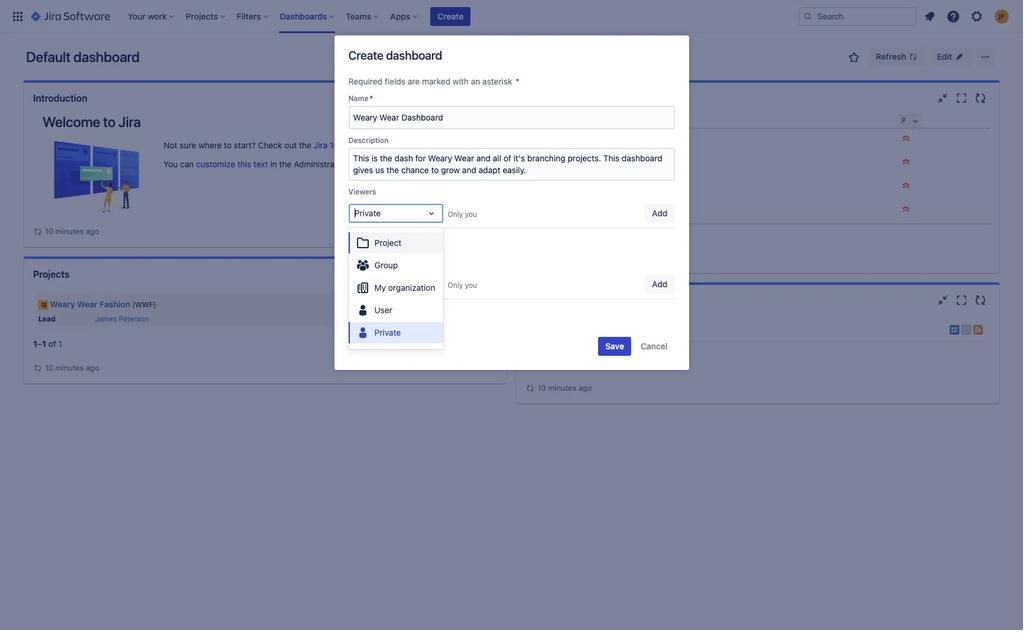 Task type: describe. For each thing, give the bounding box(es) containing it.
can
[[180, 159, 194, 169]]

your company jira
[[533, 323, 639, 337]]

minutes for activity streams
[[548, 383, 577, 393]]

company
[[560, 323, 612, 337]]

design
[[638, 158, 665, 168]]

welcome
[[43, 114, 100, 130]]

weary wear fashion link
[[50, 299, 130, 309]]

group
[[375, 260, 398, 270]]

10 for introduction
[[45, 226, 53, 236]]

cancel button
[[634, 337, 675, 356]]

atlassian training course link
[[385, 140, 478, 150]]

refresh button
[[869, 47, 926, 66]]

0 vertical spatial *
[[516, 76, 520, 86]]

private down my
[[370, 308, 396, 318]]

course
[[452, 140, 478, 150]]

your
[[533, 323, 557, 337]]

p
[[902, 116, 906, 125]]

save button
[[599, 337, 632, 356]]

0 horizontal spatial *
[[370, 94, 373, 103]]

edit icon image
[[955, 52, 964, 61]]

default dashboard
[[26, 48, 140, 65]]

asterisk
[[483, 76, 512, 86]]

– for 1
[[37, 339, 42, 349]]

atlassian
[[385, 140, 419, 150]]

peterson
[[119, 314, 149, 323]]

minutes for projects
[[55, 363, 84, 373]]

fields
[[385, 76, 406, 86]]

minimize introduction image
[[443, 91, 457, 105]]

with
[[453, 76, 469, 86]]

jira
[[614, 323, 639, 337]]

task image
[[530, 158, 540, 168]]

james
[[95, 314, 117, 323]]

welcome to jira
[[43, 114, 141, 130]]

not sure where to start? check out the jira 101 guide and atlassian training course .
[[164, 140, 481, 150]]

Description text field
[[349, 148, 675, 181]]

organization
[[388, 283, 436, 293]]

section.
[[351, 159, 382, 169]]

customize this text link
[[196, 159, 268, 169]]

activity
[[526, 295, 559, 305]]

sure
[[180, 140, 196, 150]]

1 open image from the top
[[424, 206, 438, 221]]

private down the group
[[373, 279, 400, 289]]

refresh assigned to me image
[[974, 91, 988, 105]]

10 minutes ago for introduction
[[45, 226, 99, 236]]

product listing design silos link
[[578, 158, 685, 168]]

training
[[421, 140, 450, 150]]

fashion
[[100, 299, 130, 309]]

dashboard for create dashboard
[[386, 48, 442, 62]]

2 highest image from the top
[[902, 205, 911, 214]]

101
[[330, 140, 342, 150]]

create banner
[[0, 0, 1024, 33]]

ago for projects
[[86, 363, 99, 373]]

1 link
[[58, 339, 62, 349]]

editors
[[349, 258, 373, 267]]

primary element
[[7, 0, 799, 33]]

no
[[536, 347, 546, 357]]

product
[[578, 158, 609, 168]]

activity
[[548, 347, 574, 357]]

you can customize this text in the administration section.
[[164, 159, 382, 169]]

you
[[164, 159, 178, 169]]

jira 101 guide link
[[314, 140, 366, 150]]

streams
[[562, 295, 599, 305]]

check
[[258, 140, 282, 150]]

customize
[[196, 159, 235, 169]]

only for editors
[[448, 281, 463, 290]]

an arrow curved in a circular way on the button that refreshes the dashboard image for introduction
[[33, 227, 43, 236]]

an
[[471, 76, 480, 86]]

minimize assigned to me image
[[936, 91, 950, 105]]

required
[[349, 76, 383, 86]]

in
[[270, 159, 277, 169]]

star default dashboard image
[[847, 50, 862, 64]]

activity streams region
[[526, 315, 990, 394]]

of for 4
[[547, 228, 555, 238]]

search image
[[804, 12, 813, 21]]

0 vertical spatial to
[[103, 114, 115, 130]]

and
[[368, 140, 382, 150]]

weary
[[50, 299, 75, 309]]

edit
[[937, 51, 953, 61]]

you for viewers
[[465, 210, 477, 219]]

you for editors
[[465, 281, 477, 290]]

assigned to me region
[[526, 114, 990, 263]]

where
[[199, 140, 222, 150]]

1 highest image from the top
[[902, 134, 911, 143]]

0 horizontal spatial jira
[[118, 114, 141, 130]]

(wwf)
[[132, 300, 156, 309]]

name *
[[349, 94, 373, 103]]

1 4 from the left
[[539, 228, 545, 238]]

viewers
[[349, 187, 376, 196]]

minimize activity streams image
[[936, 293, 950, 307]]

marked
[[422, 76, 451, 86]]

start?
[[234, 140, 256, 150]]

10 minutes ago for projects
[[45, 363, 99, 373]]

james peterson
[[95, 314, 149, 323]]



Task type: vqa. For each thing, say whether or not it's contained in the screenshot.
Priority to the left
no



Task type: locate. For each thing, give the bounding box(es) containing it.
minutes inside activity streams region
[[548, 383, 577, 393]]

lead
[[38, 314, 56, 323]]

0 vertical spatial ago
[[86, 226, 99, 236]]

1 vertical spatial highest image
[[902, 205, 911, 214]]

refresh image
[[909, 52, 918, 61]]

– for 4
[[534, 228, 539, 238]]

user
[[375, 305, 393, 315]]

dashboard up are
[[386, 48, 442, 62]]

10 up projects
[[45, 226, 53, 236]]

jira software image
[[31, 9, 110, 23], [31, 9, 110, 23]]

found
[[592, 347, 613, 357]]

the
[[299, 140, 312, 150], [279, 159, 292, 169]]

10 inside introduction region
[[45, 226, 53, 236]]

10 minutes ago up projects
[[45, 226, 99, 236]]

maximize activity streams image
[[955, 293, 969, 307]]

ago for activity streams
[[579, 383, 592, 393]]

minutes
[[55, 226, 84, 236], [55, 363, 84, 373], [548, 383, 577, 393]]

0 vertical spatial –
[[534, 228, 539, 238]]

0 vertical spatial only you
[[448, 210, 477, 219]]

1 add from the top
[[652, 208, 668, 218]]

private
[[354, 208, 381, 218], [370, 237, 396, 247], [373, 279, 400, 289], [370, 308, 396, 318], [375, 328, 401, 338]]

1 dashboard from the left
[[73, 48, 140, 65]]

10 inside projects region
[[45, 363, 53, 373]]

jira left 101
[[314, 140, 328, 150]]

james peterson link
[[95, 314, 149, 323]]

create for create
[[438, 11, 464, 21]]

1 vertical spatial only
[[448, 281, 463, 290]]

an arrow curved in a circular way on the button that refreshes the dashboard image inside projects region
[[33, 364, 43, 373]]

not
[[164, 140, 177, 150]]

to left start?
[[224, 140, 232, 150]]

cancel
[[641, 341, 668, 351]]

0 horizontal spatial dashboard
[[73, 48, 140, 65]]

0 vertical spatial the
[[299, 140, 312, 150]]

dashboard right default
[[73, 48, 140, 65]]

0 vertical spatial create
[[438, 11, 464, 21]]

1 vertical spatial 10 minutes ago
[[45, 363, 99, 373]]

1 vertical spatial only you
[[448, 281, 477, 290]]

an arrow curved in a circular way on the button that refreshes the dashboard image
[[526, 384, 535, 393]]

1 vertical spatial an arrow curved in a circular way on the button that refreshes the dashboard image
[[33, 364, 43, 373]]

add
[[652, 208, 668, 218], [652, 279, 668, 289]]

2 dashboard from the left
[[386, 48, 442, 62]]

10 right an arrow curved in a circular way on the button that refreshes the dashboard icon
[[538, 383, 546, 393]]

* right name
[[370, 94, 373, 103]]

1 only from the top
[[448, 210, 463, 219]]

–
[[534, 228, 539, 238], [37, 339, 42, 349]]

save
[[606, 341, 624, 351]]

10 minutes ago right an arrow curved in a circular way on the button that refreshes the dashboard icon
[[538, 383, 592, 393]]

0 vertical spatial minutes
[[55, 226, 84, 236]]

ago
[[86, 226, 99, 236], [86, 363, 99, 373], [579, 383, 592, 393]]

1 vertical spatial minutes
[[55, 363, 84, 373]]

10 for activity streams
[[538, 383, 546, 393]]

projects
[[33, 269, 70, 279]]

dashboard for default dashboard
[[73, 48, 140, 65]]

open image
[[424, 206, 438, 221], [424, 277, 438, 291]]

ago inside introduction region
[[86, 226, 99, 236]]

no activity was found
[[536, 347, 613, 357]]

2 highest image from the top
[[902, 157, 911, 167]]

1 horizontal spatial the
[[299, 140, 312, 150]]

2 add button from the top
[[645, 275, 675, 294]]

0 horizontal spatial of
[[48, 339, 56, 349]]

an arrow curved in a circular way on the button that refreshes the dashboard image down 1 – 1 of 1
[[33, 364, 43, 373]]

*
[[516, 76, 520, 86], [370, 94, 373, 103]]

1 vertical spatial highest image
[[902, 157, 911, 167]]

1 an arrow curved in a circular way on the button that refreshes the dashboard image from the top
[[33, 227, 43, 236]]

wwf-
[[544, 158, 569, 168]]

10 minutes ago inside projects region
[[45, 363, 99, 373]]

ago inside projects region
[[86, 363, 99, 373]]

1 highest image from the top
[[902, 181, 911, 190]]

only you for viewers
[[448, 210, 477, 219]]

of for 1
[[48, 339, 56, 349]]

0 horizontal spatial –
[[37, 339, 42, 349]]

only for viewers
[[448, 210, 463, 219]]

1 horizontal spatial of
[[547, 228, 555, 238]]

1 vertical spatial 10
[[45, 363, 53, 373]]

create
[[438, 11, 464, 21], [349, 48, 384, 62]]

2 only you from the top
[[448, 281, 477, 290]]

1 – 4 of 4
[[530, 228, 562, 238]]

1 vertical spatial jira
[[314, 140, 328, 150]]

0 vertical spatial an arrow curved in a circular way on the button that refreshes the dashboard image
[[33, 227, 43, 236]]

jira
[[118, 114, 141, 130], [314, 140, 328, 150]]

1 vertical spatial *
[[370, 94, 373, 103]]

2
[[569, 158, 574, 168]]

description
[[349, 136, 389, 145]]

introduction region
[[33, 114, 498, 237]]

10 for projects
[[45, 363, 53, 373]]

.
[[478, 140, 481, 150]]

activity streams
[[526, 295, 599, 305]]

2 open image from the top
[[424, 277, 438, 291]]

0 vertical spatial highest image
[[902, 181, 911, 190]]

1 vertical spatial ago
[[86, 363, 99, 373]]

1 vertical spatial add
[[652, 279, 668, 289]]

guide
[[345, 140, 366, 150]]

the right in
[[279, 159, 292, 169]]

2 only from the top
[[448, 281, 463, 290]]

create inside button
[[438, 11, 464, 21]]

out
[[284, 140, 297, 150]]

of inside projects region
[[48, 339, 56, 349]]

this
[[237, 159, 251, 169]]

text
[[254, 159, 268, 169]]

ago for introduction
[[86, 226, 99, 236]]

1 horizontal spatial *
[[516, 76, 520, 86]]

2 vertical spatial ago
[[579, 383, 592, 393]]

1 vertical spatial of
[[48, 339, 56, 349]]

wwf-2 product listing design silos
[[544, 158, 685, 168]]

private up the group
[[370, 237, 396, 247]]

1 only you from the top
[[448, 210, 477, 219]]

was
[[576, 347, 590, 357]]

1 vertical spatial you
[[465, 281, 477, 290]]

project
[[375, 238, 402, 248]]

10 minutes ago
[[45, 226, 99, 236], [45, 363, 99, 373], [538, 383, 592, 393]]

0 vertical spatial 10
[[45, 226, 53, 236]]

listing
[[611, 158, 636, 168]]

an arrow curved in a circular way on the button that refreshes the dashboard image for projects
[[33, 364, 43, 373]]

2 vertical spatial 10 minutes ago
[[538, 383, 592, 393]]

required fields are marked with an asterisk *
[[349, 76, 520, 86]]

None field
[[350, 107, 674, 128]]

only you for editors
[[448, 281, 477, 290]]

10 minutes ago down 1 link at the left bottom of the page
[[45, 363, 99, 373]]

0 horizontal spatial the
[[279, 159, 292, 169]]

of inside assigned to me region
[[547, 228, 555, 238]]

highest image
[[902, 181, 911, 190], [902, 205, 911, 214]]

ago inside activity streams region
[[579, 383, 592, 393]]

create dashboard
[[349, 48, 442, 62]]

minutes for introduction
[[55, 226, 84, 236]]

1 you from the top
[[465, 210, 477, 219]]

1 vertical spatial add button
[[645, 275, 675, 294]]

jira right 'welcome'
[[118, 114, 141, 130]]

0 vertical spatial only
[[448, 210, 463, 219]]

2 add from the top
[[652, 279, 668, 289]]

2 an arrow curved in a circular way on the button that refreshes the dashboard image from the top
[[33, 364, 43, 373]]

2 vertical spatial 10
[[538, 383, 546, 393]]

10
[[45, 226, 53, 236], [45, 363, 53, 373], [538, 383, 546, 393]]

1 horizontal spatial –
[[534, 228, 539, 238]]

only you
[[448, 210, 477, 219], [448, 281, 477, 290]]

weary wear fashion (wwf)
[[50, 299, 156, 309]]

projects region
[[33, 289, 498, 374]]

to right 'welcome'
[[103, 114, 115, 130]]

Search field
[[799, 7, 917, 26]]

0 vertical spatial of
[[547, 228, 555, 238]]

0 horizontal spatial to
[[103, 114, 115, 130]]

minutes down 1 link at the left bottom of the page
[[55, 363, 84, 373]]

0 vertical spatial you
[[465, 210, 477, 219]]

maximize assigned to me image
[[955, 91, 969, 105]]

minutes up projects
[[55, 226, 84, 236]]

0 vertical spatial add
[[652, 208, 668, 218]]

highest image
[[902, 134, 911, 143], [902, 157, 911, 167]]

2 vertical spatial minutes
[[548, 383, 577, 393]]

wear
[[77, 299, 98, 309]]

my
[[375, 283, 386, 293]]

1 inside assigned to me region
[[530, 228, 534, 238]]

2 you from the top
[[465, 281, 477, 290]]

0 vertical spatial highest image
[[902, 134, 911, 143]]

private down 'user'
[[375, 328, 401, 338]]

administration
[[294, 159, 349, 169]]

1 vertical spatial –
[[37, 339, 42, 349]]

0 vertical spatial jira
[[118, 114, 141, 130]]

1 horizontal spatial create
[[438, 11, 464, 21]]

1 vertical spatial to
[[224, 140, 232, 150]]

10 down 1 – 1 of 1
[[45, 363, 53, 373]]

name
[[349, 94, 369, 103]]

wwf-2 link
[[544, 158, 574, 168]]

refresh activity streams image
[[974, 293, 988, 307]]

1 horizontal spatial dashboard
[[386, 48, 442, 62]]

0 horizontal spatial create
[[349, 48, 384, 62]]

my organization
[[375, 283, 436, 293]]

0 vertical spatial add button
[[645, 204, 675, 223]]

edit link
[[930, 47, 971, 66]]

create button
[[431, 7, 471, 26]]

private down the viewers
[[354, 208, 381, 218]]

– inside assigned to me region
[[534, 228, 539, 238]]

refresh
[[876, 51, 907, 61]]

you
[[465, 210, 477, 219], [465, 281, 477, 290]]

10 minutes ago inside activity streams region
[[538, 383, 592, 393]]

0 vertical spatial 10 minutes ago
[[45, 226, 99, 236]]

an arrow curved in a circular way on the button that refreshes the dashboard image
[[33, 227, 43, 236], [33, 364, 43, 373]]

minutes inside introduction region
[[55, 226, 84, 236]]

add button for editors
[[645, 275, 675, 294]]

add button
[[645, 204, 675, 223], [645, 275, 675, 294]]

1 horizontal spatial 4
[[557, 228, 562, 238]]

Viewers text field
[[354, 208, 357, 219]]

add button for viewers
[[645, 204, 675, 223]]

of
[[547, 228, 555, 238], [48, 339, 56, 349]]

the right out
[[299, 140, 312, 150]]

10 minutes ago for activity streams
[[538, 383, 592, 393]]

default
[[26, 48, 70, 65]]

add for viewers
[[652, 208, 668, 218]]

1 vertical spatial the
[[279, 159, 292, 169]]

1 vertical spatial create
[[349, 48, 384, 62]]

1 horizontal spatial jira
[[314, 140, 328, 150]]

minutes right an arrow curved in a circular way on the button that refreshes the dashboard icon
[[548, 383, 577, 393]]

create for create dashboard
[[349, 48, 384, 62]]

1 horizontal spatial to
[[224, 140, 232, 150]]

are
[[408, 76, 420, 86]]

an arrow curved in a circular way on the button that refreshes the dashboard image up projects
[[33, 227, 43, 236]]

maximize introduction image
[[462, 91, 476, 105]]

1
[[530, 228, 534, 238], [33, 339, 37, 349], [42, 339, 46, 349], [58, 339, 62, 349]]

0 horizontal spatial 4
[[539, 228, 545, 238]]

2 4 from the left
[[557, 228, 562, 238]]

– inside projects region
[[37, 339, 42, 349]]

refresh introduction image
[[481, 91, 495, 105]]

10 minutes ago inside introduction region
[[45, 226, 99, 236]]

introduction
[[33, 93, 87, 103]]

0 vertical spatial open image
[[424, 206, 438, 221]]

silos
[[667, 158, 685, 168]]

10 inside activity streams region
[[538, 383, 546, 393]]

1 add button from the top
[[645, 204, 675, 223]]

minutes inside projects region
[[55, 363, 84, 373]]

an arrow curved in a circular way on the button that refreshes the dashboard image inside introduction region
[[33, 227, 43, 236]]

1 vertical spatial open image
[[424, 277, 438, 291]]

1 – 1 of 1
[[33, 339, 62, 349]]

add for editors
[[652, 279, 668, 289]]

* right asterisk on the top
[[516, 76, 520, 86]]



